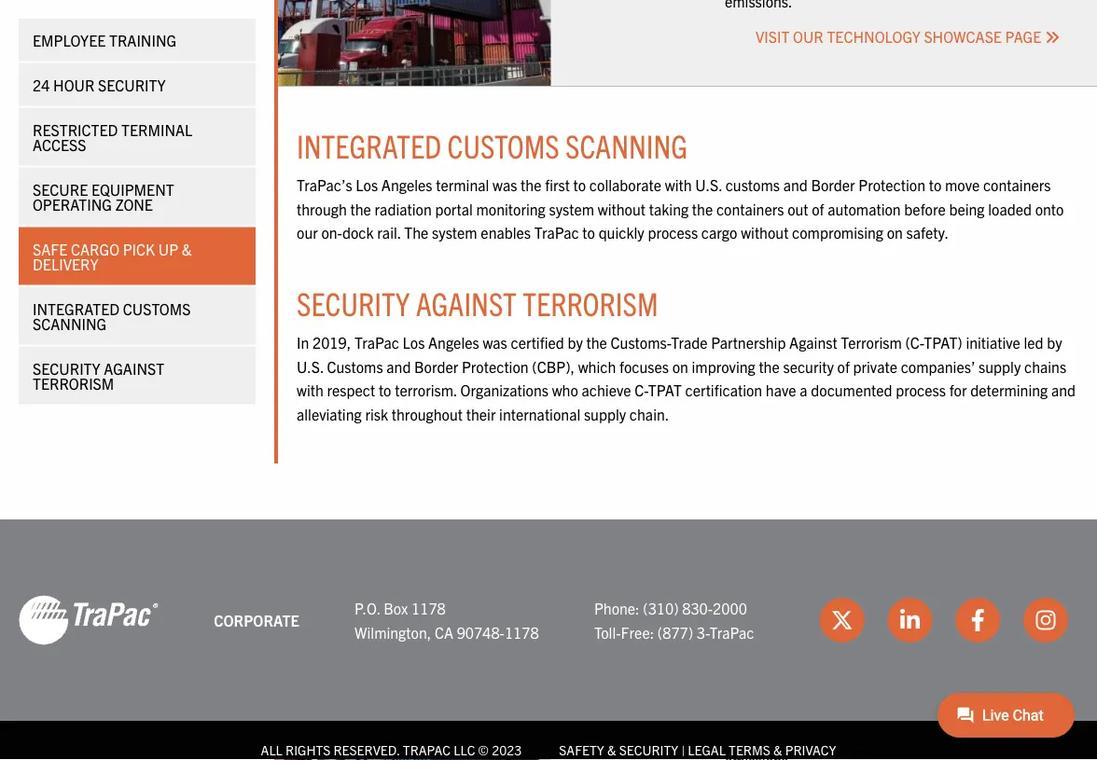 Task type: describe. For each thing, give the bounding box(es) containing it.
scanning inside integrated customs scanning
[[33, 315, 107, 333]]

respect
[[327, 381, 375, 400]]

security against terrorism link
[[19, 347, 256, 405]]

1 vertical spatial 1178
[[505, 623, 539, 642]]

visit
[[756, 27, 790, 46]]

0 vertical spatial against
[[416, 283, 517, 323]]

employee training link
[[19, 19, 256, 62]]

1 vertical spatial supply
[[584, 405, 627, 424]]

2 vertical spatial against
[[104, 359, 164, 378]]

1 horizontal spatial containers
[[984, 175, 1052, 194]]

secure
[[33, 180, 88, 199]]

all rights reserved. trapac llc © 2023
[[261, 742, 522, 759]]

of inside trapac's los angeles terminal was the first to collaborate with u.s. customs and border protection to move containers through the radiation portal monitoring system without taking the containers out of automation before being loaded onto our on-dock rail. the system enables trapac to quickly process cargo without compromising on safety.
[[812, 199, 825, 218]]

in
[[297, 333, 309, 352]]

trapac inside trapac's los angeles terminal was the first to collaborate with u.s. customs and border protection to move containers through the radiation portal monitoring system without taking the containers out of automation before being loaded onto our on-dock rail. the system enables trapac to quickly process cargo without compromising on safety.
[[535, 223, 579, 242]]

trapac
[[403, 742, 451, 759]]

1 horizontal spatial terrorism
[[523, 283, 659, 323]]

to up "before"
[[930, 175, 942, 194]]

automation
[[828, 199, 902, 218]]

|
[[682, 742, 685, 759]]

which
[[579, 357, 616, 376]]

for
[[950, 381, 968, 400]]

chain.
[[630, 405, 670, 424]]

pick
[[123, 240, 155, 259]]

employee training
[[33, 31, 177, 49]]

(877)
[[658, 623, 694, 642]]

our
[[297, 223, 318, 242]]

border inside trapac's los angeles terminal was the first to collaborate with u.s. customs and border protection to move containers through the radiation portal monitoring system without taking the containers out of automation before being loaded onto our on-dock rail. the system enables trapac to quickly process cargo without compromising on safety.
[[812, 175, 856, 194]]

©
[[479, 742, 489, 759]]

radiation
[[375, 199, 432, 218]]

the left first
[[521, 175, 542, 194]]

restricted terminal access link
[[19, 108, 256, 166]]

certified
[[511, 333, 565, 352]]

first
[[545, 175, 570, 194]]

0 horizontal spatial system
[[432, 223, 478, 242]]

the
[[405, 223, 429, 242]]

international
[[500, 405, 581, 424]]

rights
[[286, 742, 331, 759]]

customs inside in 2019, trapac los angeles was certified by the customs-trade partnership against terrorism (c-tpat) initiative led by u.s. customs and border protection (cbp), which focuses on improving the security of private companies' supply chains with respect to terrorism. organizations who achieve c-tpat certification have a documented process for determining and alleviating risk throughout their international supply chain.
[[327, 357, 383, 376]]

privacy
[[786, 742, 837, 759]]

safety
[[559, 742, 605, 759]]

(c-
[[906, 333, 925, 352]]

determining
[[971, 381, 1049, 400]]

the up cargo
[[693, 199, 713, 218]]

process inside in 2019, trapac los angeles was certified by the customs-trade partnership against terrorism (c-tpat) initiative led by u.s. customs and border protection (cbp), which focuses on improving the security of private companies' supply chains with respect to terrorism. organizations who achieve c-tpat certification have a documented process for determining and alleviating risk throughout their international supply chain.
[[896, 381, 947, 400]]

& inside safe cargo pick up & delivery
[[182, 240, 192, 259]]

1 vertical spatial containers
[[717, 199, 785, 218]]

cargo
[[702, 223, 738, 242]]

los inside trapac's los angeles terminal was the first to collaborate with u.s. customs and border protection to move containers through the radiation portal monitoring system without taking the containers out of automation before being loaded onto our on-dock rail. the system enables trapac to quickly process cargo without compromising on safety.
[[356, 175, 378, 194]]

achieve
[[582, 381, 632, 400]]

led
[[1025, 333, 1044, 352]]

protection inside in 2019, trapac los angeles was certified by the customs-trade partnership against terrorism (c-tpat) initiative led by u.s. customs and border protection (cbp), which focuses on improving the security of private companies' supply chains with respect to terrorism. organizations who achieve c-tpat certification have a documented process for determining and alleviating risk throughout their international supply chain.
[[462, 357, 529, 376]]

protection inside trapac's los angeles terminal was the first to collaborate with u.s. customs and border protection to move containers through the radiation portal monitoring system without taking the containers out of automation before being loaded onto our on-dock rail. the system enables trapac to quickly process cargo without compromising on safety.
[[859, 175, 926, 194]]

trapac inside in 2019, trapac los angeles was certified by the customs-trade partnership against terrorism (c-tpat) initiative led by u.s. customs and border protection (cbp), which focuses on improving the security of private companies' supply chains with respect to terrorism. organizations who achieve c-tpat certification have a documented process for determining and alleviating risk throughout their international supply chain.
[[355, 333, 399, 352]]

phone: (310) 830-2000 toll-free: (877) 3-trapac
[[595, 599, 755, 642]]

0 vertical spatial 1178
[[412, 599, 446, 618]]

technology
[[828, 27, 921, 46]]

tpat
[[649, 381, 682, 400]]

box
[[384, 599, 408, 618]]

24 hour security link
[[19, 63, 256, 106]]

security against terrorism inside 'security against terrorism' link
[[33, 359, 164, 393]]

equipment
[[91, 180, 174, 199]]

operating
[[33, 195, 112, 214]]

2023
[[492, 742, 522, 759]]

1 horizontal spatial supply
[[979, 357, 1022, 376]]

safe
[[33, 240, 68, 259]]

p.o. box 1178 wilmington, ca 90748-1178
[[355, 599, 539, 642]]

security up 2019,
[[297, 283, 410, 323]]

initiative
[[967, 333, 1021, 352]]

documented
[[812, 381, 893, 400]]

customs-
[[611, 333, 671, 352]]

830-
[[683, 599, 713, 618]]

training
[[109, 31, 177, 49]]

2000
[[713, 599, 748, 618]]

risk
[[365, 405, 388, 424]]

trapac's los angeles terminal was the first to collaborate with u.s. customs and border protection to move containers through the radiation portal monitoring system without taking the containers out of automation before being loaded onto our on-dock rail. the system enables trapac to quickly process cargo without compromising on safety.
[[297, 175, 1065, 242]]

toll-
[[595, 623, 621, 642]]

wilmington,
[[355, 623, 432, 642]]

visit our technology showcase page link
[[756, 27, 1061, 46]]

collaborate
[[590, 175, 662, 194]]

0 vertical spatial integrated
[[297, 125, 442, 165]]

through
[[297, 199, 347, 218]]

solid image
[[1046, 30, 1061, 45]]

restricted
[[33, 120, 118, 139]]

with inside trapac's los angeles terminal was the first to collaborate with u.s. customs and border protection to move containers through the radiation portal monitoring system without taking the containers out of automation before being loaded onto our on-dock rail. the system enables trapac to quickly process cargo without compromising on safety.
[[665, 175, 692, 194]]

certification
[[686, 381, 763, 400]]

on inside trapac's los angeles terminal was the first to collaborate with u.s. customs and border protection to move containers through the radiation portal monitoring system without taking the containers out of automation before being loaded onto our on-dock rail. the system enables trapac to quickly process cargo without compromising on safety.
[[888, 223, 904, 242]]

of inside in 2019, trapac los angeles was certified by the customs-trade partnership against terrorism (c-tpat) initiative led by u.s. customs and border protection (cbp), which focuses on improving the security of private companies' supply chains with respect to terrorism. organizations who achieve c-tpat certification have a documented process for determining and alleviating risk throughout their international supply chain.
[[838, 357, 850, 376]]

2 by from the left
[[1048, 333, 1063, 352]]

against inside in 2019, trapac los angeles was certified by the customs-trade partnership against terrorism (c-tpat) initiative led by u.s. customs and border protection (cbp), which focuses on improving the security of private companies' supply chains with respect to terrorism. organizations who achieve c-tpat certification have a documented process for determining and alleviating risk throughout their international supply chain.
[[790, 333, 838, 352]]

terrorism.
[[395, 381, 457, 400]]

integrated customs scanning link
[[19, 288, 256, 345]]

reserved.
[[334, 742, 400, 759]]

companies'
[[901, 357, 976, 376]]

1 horizontal spatial scanning
[[566, 125, 688, 165]]

quickly
[[599, 223, 645, 242]]

in 2019, trapac los angeles was certified by the customs-trade partnership against terrorism (c-tpat) initiative led by u.s. customs and border protection (cbp), which focuses on improving the security of private companies' supply chains with respect to terrorism. organizations who achieve c-tpat certification have a documented process for determining and alleviating risk throughout their international supply chain.
[[297, 333, 1076, 424]]

security down integrated customs scanning 'link'
[[33, 359, 100, 378]]

3-
[[697, 623, 710, 642]]

private
[[854, 357, 898, 376]]

enables
[[481, 223, 531, 242]]

2 vertical spatial and
[[1052, 381, 1076, 400]]

before
[[905, 199, 946, 218]]

customs inside integrated customs scanning
[[123, 300, 191, 318]]



Task type: locate. For each thing, give the bounding box(es) containing it.
trapac inside phone: (310) 830-2000 toll-free: (877) 3-trapac
[[710, 623, 755, 642]]

1 horizontal spatial and
[[784, 175, 808, 194]]

against down "enables" at the top left of page
[[416, 283, 517, 323]]

integrated customs scanning down safe cargo pick up & delivery
[[33, 300, 191, 333]]

u.s. left customs
[[696, 175, 723, 194]]

alleviating
[[297, 405, 362, 424]]

0 horizontal spatial containers
[[717, 199, 785, 218]]

0 horizontal spatial trapac
[[355, 333, 399, 352]]

0 horizontal spatial supply
[[584, 405, 627, 424]]

1 vertical spatial and
[[387, 357, 411, 376]]

0 vertical spatial security against terrorism
[[297, 283, 659, 323]]

and up out
[[784, 175, 808, 194]]

page
[[1006, 27, 1042, 46]]

security against terrorism
[[297, 283, 659, 323], [33, 359, 164, 393]]

restricted terminal access
[[33, 120, 193, 154]]

terms
[[729, 742, 771, 759]]

legal terms & privacy link
[[688, 742, 837, 759]]

security down employee training link
[[98, 76, 166, 94]]

security left |
[[620, 742, 679, 759]]

terrorism down integrated customs scanning 'link'
[[33, 374, 114, 393]]

&
[[182, 240, 192, 259], [608, 742, 617, 759], [774, 742, 783, 759]]

and down chains
[[1052, 381, 1076, 400]]

0 horizontal spatial border
[[415, 357, 459, 376]]

customs
[[726, 175, 780, 194]]

0 vertical spatial los
[[356, 175, 378, 194]]

customs
[[448, 125, 560, 165], [123, 300, 191, 318], [327, 357, 383, 376]]

on-
[[322, 223, 343, 242]]

0 horizontal spatial without
[[598, 199, 646, 218]]

improving
[[692, 357, 756, 376]]

border up automation on the right of page
[[812, 175, 856, 194]]

1 vertical spatial security against terrorism
[[33, 359, 164, 393]]

being
[[950, 199, 985, 218]]

1 vertical spatial customs
[[123, 300, 191, 318]]

free:
[[621, 623, 655, 642]]

1 vertical spatial trapac
[[355, 333, 399, 352]]

scanning up collaborate
[[566, 125, 688, 165]]

containers up loaded
[[984, 175, 1052, 194]]

loaded
[[989, 199, 1033, 218]]

all
[[261, 742, 283, 759]]

1 vertical spatial border
[[415, 357, 459, 376]]

1 horizontal spatial without
[[741, 223, 789, 242]]

1 horizontal spatial border
[[812, 175, 856, 194]]

customs up 'respect'
[[327, 357, 383, 376]]

of up documented at bottom right
[[838, 357, 850, 376]]

supply down 'achieve'
[[584, 405, 627, 424]]

with up taking
[[665, 175, 692, 194]]

1 horizontal spatial u.s.
[[696, 175, 723, 194]]

& right safety
[[608, 742, 617, 759]]

delivery
[[33, 255, 99, 274]]

terminal
[[121, 120, 193, 139]]

& right up
[[182, 240, 192, 259]]

& right terms
[[774, 742, 783, 759]]

1 horizontal spatial customs
[[327, 357, 383, 376]]

1 vertical spatial against
[[790, 333, 838, 352]]

without up the quickly
[[598, 199, 646, 218]]

supply down initiative
[[979, 357, 1022, 376]]

1 vertical spatial angeles
[[429, 333, 480, 352]]

1 vertical spatial was
[[483, 333, 508, 352]]

secure equipment operating zone link
[[19, 168, 256, 226]]

terrorism up the 'which'
[[523, 283, 659, 323]]

0 vertical spatial angeles
[[382, 175, 433, 194]]

0 vertical spatial process
[[648, 223, 699, 242]]

1 vertical spatial system
[[432, 223, 478, 242]]

1 horizontal spatial protection
[[859, 175, 926, 194]]

0 vertical spatial terrorism
[[523, 283, 659, 323]]

integrated down delivery
[[33, 300, 120, 318]]

supply
[[979, 357, 1022, 376], [584, 405, 627, 424]]

0 vertical spatial customs
[[448, 125, 560, 165]]

out
[[788, 199, 809, 218]]

(cbp),
[[532, 357, 575, 376]]

system down first
[[549, 199, 595, 218]]

was inside trapac's los angeles terminal was the first to collaborate with u.s. customs and border protection to move containers through the radiation portal monitoring system without taking the containers out of automation before being loaded onto our on-dock rail. the system enables trapac to quickly process cargo without compromising on safety.
[[493, 175, 518, 194]]

the up dock
[[351, 199, 371, 218]]

on
[[888, 223, 904, 242], [673, 357, 689, 376]]

taking
[[649, 199, 689, 218]]

process inside trapac's los angeles terminal was the first to collaborate with u.s. customs and border protection to move containers through the radiation portal monitoring system without taking the containers out of automation before being loaded onto our on-dock rail. the system enables trapac to quickly process cargo without compromising on safety.
[[648, 223, 699, 242]]

0 vertical spatial integrated customs scanning
[[297, 125, 688, 165]]

90748-
[[457, 623, 505, 642]]

containers down customs
[[717, 199, 785, 218]]

0 horizontal spatial security against terrorism
[[33, 359, 164, 393]]

1 horizontal spatial &
[[608, 742, 617, 759]]

1 vertical spatial without
[[741, 223, 789, 242]]

rail.
[[377, 223, 401, 242]]

1 horizontal spatial 1178
[[505, 623, 539, 642]]

1 horizontal spatial trapac
[[535, 223, 579, 242]]

angeles inside trapac's los angeles terminal was the first to collaborate with u.s. customs and border protection to move containers through the radiation portal monitoring system without taking the containers out of automation before being loaded onto our on-dock rail. the system enables trapac to quickly process cargo without compromising on safety.
[[382, 175, 433, 194]]

with up alleviating
[[297, 381, 324, 400]]

onto
[[1036, 199, 1065, 218]]

terrorism
[[523, 283, 659, 323], [841, 333, 903, 352], [33, 374, 114, 393]]

0 horizontal spatial integrated customs scanning
[[33, 300, 191, 333]]

u.s. down "in"
[[297, 357, 324, 376]]

0 horizontal spatial scanning
[[33, 315, 107, 333]]

0 horizontal spatial protection
[[462, 357, 529, 376]]

0 vertical spatial protection
[[859, 175, 926, 194]]

angeles inside in 2019, trapac los angeles was certified by the customs-trade partnership against terrorism (c-tpat) initiative led by u.s. customs and border protection (cbp), which focuses on improving the security of private companies' supply chains with respect to terrorism. organizations who achieve c-tpat certification have a documented process for determining and alleviating risk throughout their international supply chain.
[[429, 333, 480, 352]]

integrated customs scanning inside 'link'
[[33, 300, 191, 333]]

trapac's
[[297, 175, 353, 194]]

1 horizontal spatial process
[[896, 381, 947, 400]]

1 horizontal spatial against
[[416, 283, 517, 323]]

0 vertical spatial supply
[[979, 357, 1022, 376]]

to inside in 2019, trapac los angeles was certified by the customs-trade partnership against terrorism (c-tpat) initiative led by u.s. customs and border protection (cbp), which focuses on improving the security of private companies' supply chains with respect to terrorism. organizations who achieve c-tpat certification have a documented process for determining and alleviating risk throughout their international supply chain.
[[379, 381, 392, 400]]

protection
[[859, 175, 926, 194], [462, 357, 529, 376]]

1 horizontal spatial with
[[665, 175, 692, 194]]

1178 right ca
[[505, 623, 539, 642]]

integrated inside integrated customs scanning
[[33, 300, 120, 318]]

1 vertical spatial on
[[673, 357, 689, 376]]

0 vertical spatial without
[[598, 199, 646, 218]]

0 horizontal spatial process
[[648, 223, 699, 242]]

security
[[784, 357, 835, 376]]

up
[[159, 240, 178, 259]]

los inside in 2019, trapac los angeles was certified by the customs-trade partnership against terrorism (c-tpat) initiative led by u.s. customs and border protection (cbp), which focuses on improving the security of private companies' supply chains with respect to terrorism. organizations who achieve c-tpat certification have a documented process for determining and alleviating risk throughout their international supply chain.
[[403, 333, 425, 352]]

partnership
[[712, 333, 786, 352]]

cargo
[[71, 240, 120, 259]]

los up terrorism.
[[403, 333, 425, 352]]

system
[[549, 199, 595, 218], [432, 223, 478, 242]]

safety & security link
[[559, 742, 679, 759]]

against up security
[[790, 333, 838, 352]]

0 vertical spatial was
[[493, 175, 518, 194]]

with inside in 2019, trapac los angeles was certified by the customs-trade partnership against terrorism (c-tpat) initiative led by u.s. customs and border protection (cbp), which focuses on improving the security of private companies' supply chains with respect to terrorism. organizations who achieve c-tpat certification have a documented process for determining and alleviating risk throughout their international supply chain.
[[297, 381, 324, 400]]

footer containing p.o. box 1178
[[0, 520, 1098, 761]]

visit our technology showcase page
[[756, 27, 1046, 46]]

process down companies'
[[896, 381, 947, 400]]

security inside footer
[[620, 742, 679, 759]]

2 vertical spatial terrorism
[[33, 374, 114, 393]]

process
[[648, 223, 699, 242], [896, 381, 947, 400]]

containers
[[984, 175, 1052, 194], [717, 199, 785, 218]]

u.s. inside trapac's los angeles terminal was the first to collaborate with u.s. customs and border protection to move containers through the radiation portal monitoring system without taking the containers out of automation before being loaded onto our on-dock rail. the system enables trapac to quickly process cargo without compromising on safety.
[[696, 175, 723, 194]]

0 horizontal spatial integrated
[[33, 300, 120, 318]]

corporate image
[[19, 594, 159, 647]]

1178 up ca
[[412, 599, 446, 618]]

0 vertical spatial on
[[888, 223, 904, 242]]

protection up organizations
[[462, 357, 529, 376]]

of right out
[[812, 199, 825, 218]]

of
[[812, 199, 825, 218], [838, 357, 850, 376]]

against down integrated customs scanning 'link'
[[104, 359, 164, 378]]

security
[[98, 76, 166, 94], [297, 283, 410, 323], [33, 359, 100, 378], [620, 742, 679, 759]]

1 horizontal spatial integrated customs scanning
[[297, 125, 688, 165]]

1 vertical spatial integrated customs scanning
[[33, 300, 191, 333]]

security against terrorism down integrated customs scanning 'link'
[[33, 359, 164, 393]]

u.s. inside in 2019, trapac los angeles was certified by the customs-trade partnership against terrorism (c-tpat) initiative led by u.s. customs and border protection (cbp), which focuses on improving the security of private companies' supply chains with respect to terrorism. organizations who achieve c-tpat certification have a documented process for determining and alleviating risk throughout their international supply chain.
[[297, 357, 324, 376]]

terrorism up private
[[841, 333, 903, 352]]

0 vertical spatial and
[[784, 175, 808, 194]]

los right the trapac's
[[356, 175, 378, 194]]

1 horizontal spatial integrated
[[297, 125, 442, 165]]

0 horizontal spatial 1178
[[412, 599, 446, 618]]

0 vertical spatial border
[[812, 175, 856, 194]]

to
[[574, 175, 586, 194], [930, 175, 942, 194], [583, 223, 596, 242], [379, 381, 392, 400]]

0 vertical spatial of
[[812, 199, 825, 218]]

the
[[521, 175, 542, 194], [351, 199, 371, 218], [693, 199, 713, 218], [587, 333, 608, 352], [759, 357, 780, 376]]

c-
[[635, 381, 649, 400]]

throughout
[[392, 405, 463, 424]]

0 horizontal spatial &
[[182, 240, 192, 259]]

0 horizontal spatial customs
[[123, 300, 191, 318]]

and up terrorism.
[[387, 357, 411, 376]]

without
[[598, 199, 646, 218], [741, 223, 789, 242]]

angeles
[[382, 175, 433, 194], [429, 333, 480, 352]]

our
[[794, 27, 824, 46]]

employee
[[33, 31, 106, 49]]

without down out
[[741, 223, 789, 242]]

was inside in 2019, trapac los angeles was certified by the customs-trade partnership against terrorism (c-tpat) initiative led by u.s. customs and border protection (cbp), which focuses on improving the security of private companies' supply chains with respect to terrorism. organizations who achieve c-tpat certification have a documented process for determining and alleviating risk throughout their international supply chain.
[[483, 333, 508, 352]]

the up have at the right bottom of page
[[759, 357, 780, 376]]

showcase
[[925, 27, 1003, 46]]

who
[[552, 381, 579, 400]]

border inside in 2019, trapac los angeles was certified by the customs-trade partnership against terrorism (c-tpat) initiative led by u.s. customs and border protection (cbp), which focuses on improving the security of private companies' supply chains with respect to terrorism. organizations who achieve c-tpat certification have a documented process for determining and alleviating risk throughout their international supply chain.
[[415, 357, 459, 376]]

0 horizontal spatial by
[[568, 333, 583, 352]]

1 horizontal spatial security against terrorism
[[297, 283, 659, 323]]

safe cargo pick up & delivery link
[[19, 228, 256, 286]]

monitoring
[[477, 199, 546, 218]]

system down the 'portal'
[[432, 223, 478, 242]]

customs up terminal
[[448, 125, 560, 165]]

1 by from the left
[[568, 333, 583, 352]]

p.o.
[[355, 599, 380, 618]]

0 horizontal spatial terrorism
[[33, 374, 114, 393]]

safety.
[[907, 223, 949, 242]]

was up monitoring at top left
[[493, 175, 518, 194]]

security against terrorism up certified
[[297, 283, 659, 323]]

0 horizontal spatial and
[[387, 357, 411, 376]]

1 horizontal spatial los
[[403, 333, 425, 352]]

0 vertical spatial system
[[549, 199, 595, 218]]

1 vertical spatial u.s.
[[297, 357, 324, 376]]

0 vertical spatial u.s.
[[696, 175, 723, 194]]

angeles up radiation
[[382, 175, 433, 194]]

0 horizontal spatial los
[[356, 175, 378, 194]]

process down taking
[[648, 223, 699, 242]]

2 horizontal spatial &
[[774, 742, 783, 759]]

2 horizontal spatial customs
[[448, 125, 560, 165]]

1 vertical spatial los
[[403, 333, 425, 352]]

and
[[784, 175, 808, 194], [387, 357, 411, 376], [1052, 381, 1076, 400]]

1 horizontal spatial on
[[888, 223, 904, 242]]

0 vertical spatial scanning
[[566, 125, 688, 165]]

to left the quickly
[[583, 223, 596, 242]]

have
[[766, 381, 797, 400]]

and inside trapac's los angeles terminal was the first to collaborate with u.s. customs and border protection to move containers through the radiation portal monitoring system without taking the containers out of automation before being loaded onto our on-dock rail. the system enables trapac to quickly process cargo without compromising on safety.
[[784, 175, 808, 194]]

1 vertical spatial integrated
[[33, 300, 120, 318]]

was left certified
[[483, 333, 508, 352]]

1 horizontal spatial system
[[549, 199, 595, 218]]

24 hour security
[[33, 76, 166, 94]]

to up risk
[[379, 381, 392, 400]]

0 vertical spatial containers
[[984, 175, 1052, 194]]

trapac down first
[[535, 223, 579, 242]]

trapac right 2019,
[[355, 333, 399, 352]]

trapac down the 2000
[[710, 623, 755, 642]]

2 horizontal spatial trapac
[[710, 623, 755, 642]]

protection up automation on the right of page
[[859, 175, 926, 194]]

2 horizontal spatial and
[[1052, 381, 1076, 400]]

0 vertical spatial with
[[665, 175, 692, 194]]

0 horizontal spatial u.s.
[[297, 357, 324, 376]]

2019,
[[313, 333, 351, 352]]

1 horizontal spatial by
[[1048, 333, 1063, 352]]

trade
[[671, 333, 708, 352]]

on down trade
[[673, 357, 689, 376]]

safe cargo pick up & delivery
[[33, 240, 192, 274]]

on inside in 2019, trapac los angeles was certified by the customs-trade partnership against terrorism (c-tpat) initiative led by u.s. customs and border protection (cbp), which focuses on improving the security of private companies' supply chains with respect to terrorism. organizations who achieve c-tpat certification have a documented process for determining and alleviating risk throughout their international supply chain.
[[673, 357, 689, 376]]

chains
[[1025, 357, 1067, 376]]

footer
[[0, 520, 1098, 761]]

organizations
[[461, 381, 549, 400]]

1 vertical spatial terrorism
[[841, 333, 903, 352]]

0 vertical spatial trapac
[[535, 223, 579, 242]]

with
[[665, 175, 692, 194], [297, 381, 324, 400]]

0 horizontal spatial on
[[673, 357, 689, 376]]

scanning down delivery
[[33, 315, 107, 333]]

portal
[[435, 199, 473, 218]]

2 horizontal spatial against
[[790, 333, 838, 352]]

integrated
[[297, 125, 442, 165], [33, 300, 120, 318]]

integrated customs scanning up terminal
[[297, 125, 688, 165]]

safety & security | legal terms & privacy
[[559, 742, 837, 759]]

customs down safe cargo pick up & delivery link
[[123, 300, 191, 318]]

their
[[467, 405, 496, 424]]

tpat)
[[925, 333, 963, 352]]

1 vertical spatial with
[[297, 381, 324, 400]]

terrorism inside in 2019, trapac los angeles was certified by the customs-trade partnership against terrorism (c-tpat) initiative led by u.s. customs and border protection (cbp), which focuses on improving the security of private companies' supply chains with respect to terrorism. organizations who achieve c-tpat certification have a documented process for determining and alleviating risk throughout their international supply chain.
[[841, 333, 903, 352]]

by right "led"
[[1048, 333, 1063, 352]]

angeles up terrorism.
[[429, 333, 480, 352]]

llc
[[454, 742, 476, 759]]

ca
[[435, 623, 454, 642]]

0 horizontal spatial against
[[104, 359, 164, 378]]

integrated up the trapac's
[[297, 125, 442, 165]]

by up the 'which'
[[568, 333, 583, 352]]

1 vertical spatial of
[[838, 357, 850, 376]]

border up terrorism.
[[415, 357, 459, 376]]

a
[[800, 381, 808, 400]]

2 vertical spatial trapac
[[710, 623, 755, 642]]

(310)
[[644, 599, 679, 618]]

on left safety.
[[888, 223, 904, 242]]

the up the 'which'
[[587, 333, 608, 352]]

0 horizontal spatial of
[[812, 199, 825, 218]]

secure equipment operating zone
[[33, 180, 174, 214]]

1 vertical spatial protection
[[462, 357, 529, 376]]

to right first
[[574, 175, 586, 194]]



Task type: vqa. For each thing, say whether or not it's contained in the screenshot.
Jun
no



